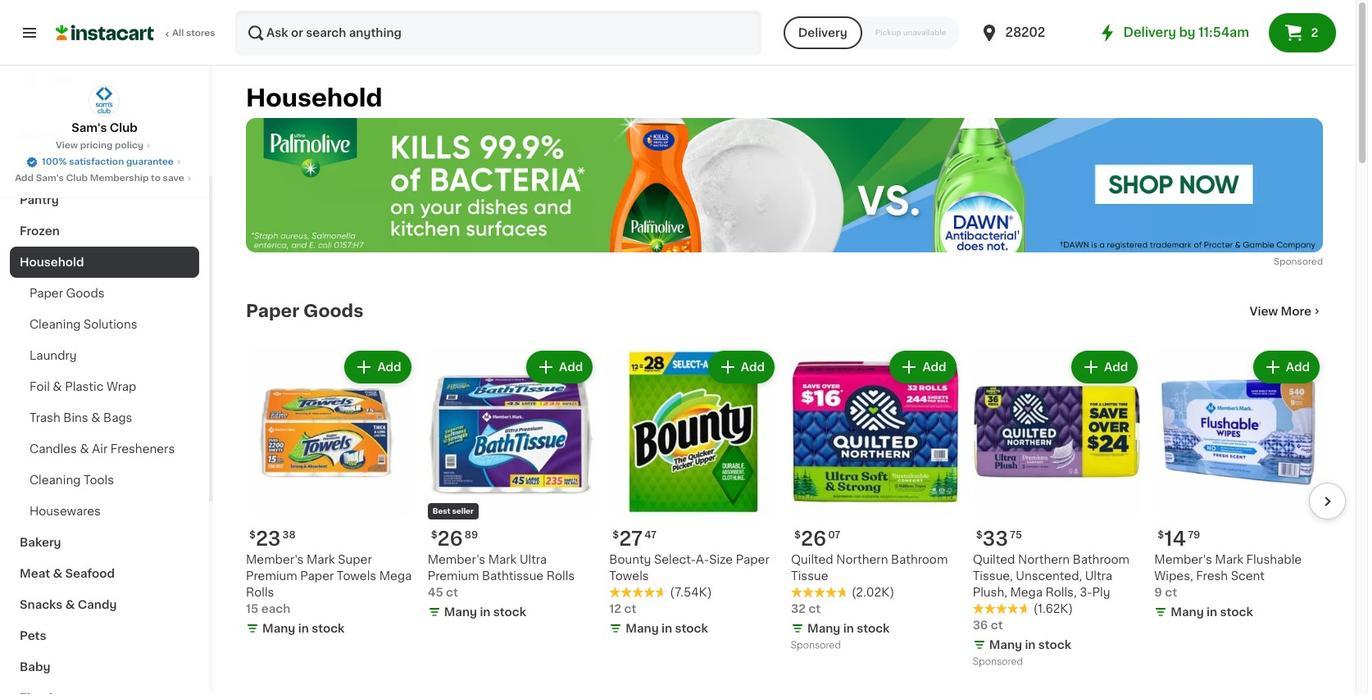 Task type: vqa. For each thing, say whether or not it's contained in the screenshot.
750 in the Oniros Cabernet Sauvignon 750 ml
no



Task type: locate. For each thing, give the bounding box(es) containing it.
1 $ from the left
[[249, 530, 256, 540]]

member's inside member's mark super premium paper towels mega rolls 15 each
[[246, 554, 304, 566]]

1 horizontal spatial 26
[[801, 530, 827, 548]]

mark up fresh
[[1215, 554, 1244, 566]]

$ inside $ 33 75
[[976, 530, 983, 540]]

rolls right bathtissue
[[547, 571, 575, 582]]

lists link
[[10, 63, 199, 96]]

ct right 12
[[624, 603, 637, 615]]

$ left 75 in the right of the page
[[976, 530, 983, 540]]

item carousel region
[[223, 341, 1346, 678]]

ct for 33
[[991, 620, 1003, 631]]

& inside candles & air fresheners link
[[80, 444, 89, 455]]

household
[[246, 86, 382, 110], [20, 257, 84, 268]]

instacart logo image
[[56, 23, 154, 43]]

cleaning
[[30, 319, 81, 330], [30, 475, 81, 486]]

(2.02k)
[[852, 587, 895, 598]]

delivery button
[[784, 16, 862, 49]]

goods
[[66, 288, 105, 299], [303, 303, 364, 320]]

0 horizontal spatial sponsored badge image
[[791, 642, 841, 651]]

ct right 9
[[1165, 587, 1178, 598]]

0 horizontal spatial delivery
[[798, 27, 848, 39]]

northern up (2.02k)
[[837, 554, 888, 566]]

cleaning for cleaning solutions
[[30, 319, 81, 330]]

1 cleaning from the top
[[30, 319, 81, 330]]

0 vertical spatial household
[[246, 86, 382, 110]]

sponsored badge image for 33
[[973, 658, 1023, 667]]

1 horizontal spatial mark
[[488, 554, 517, 566]]

in
[[480, 607, 491, 618], [1207, 607, 1218, 618], [298, 623, 309, 635], [843, 623, 854, 635], [662, 623, 672, 635], [1025, 639, 1036, 651]]

$ for $ 27 47
[[613, 530, 619, 540]]

2 member's from the left
[[428, 554, 485, 566]]

select-
[[654, 554, 696, 566]]

sam's up pricing
[[72, 122, 107, 134]]

2 horizontal spatial member's
[[1155, 554, 1212, 566]]

candles & air fresheners
[[30, 444, 175, 455]]

trash
[[30, 412, 60, 424]]

0 horizontal spatial view
[[56, 141, 78, 150]]

1 horizontal spatial mega
[[1010, 587, 1043, 598]]

premium up each
[[246, 571, 297, 582]]

delivery by 11:54am
[[1124, 26, 1250, 39]]

sam's down 100%
[[36, 174, 64, 183]]

mark inside member's mark flushable wipes, fresh scent 9 ct
[[1215, 554, 1244, 566]]

1 horizontal spatial paper goods link
[[246, 302, 364, 322]]

0 horizontal spatial rolls
[[246, 587, 274, 598]]

quilted inside quilted northern bathroom tissue
[[791, 554, 834, 566]]

ct
[[446, 587, 458, 598], [1165, 587, 1178, 598], [809, 603, 821, 615], [624, 603, 637, 615], [991, 620, 1003, 631]]

northern for 26
[[837, 554, 888, 566]]

1 horizontal spatial sponsored badge image
[[973, 658, 1023, 667]]

1 horizontal spatial sam's
[[72, 122, 107, 134]]

add for add button corresponding to 23
[[378, 362, 401, 373]]

47
[[645, 530, 657, 540]]

1 vertical spatial paper goods
[[246, 303, 364, 320]]

sam's inside add sam's club membership to save link
[[36, 174, 64, 183]]

5 $ from the left
[[976, 530, 983, 540]]

ct right 32
[[809, 603, 821, 615]]

many down each
[[262, 623, 295, 635]]

best
[[433, 507, 451, 515]]

all stores
[[172, 29, 215, 38]]

ultra inside member's mark ultra premium bathtissue rolls 45 ct
[[520, 554, 547, 566]]

paper goods
[[30, 288, 105, 299], [246, 303, 364, 320]]

& left air
[[80, 444, 89, 455]]

1 horizontal spatial delivery
[[1124, 26, 1177, 39]]

$ for $ 14 79
[[1158, 530, 1164, 540]]

service type group
[[784, 16, 960, 49]]

view pricing policy
[[56, 141, 144, 150]]

member's for 26
[[428, 554, 485, 566]]

0 vertical spatial rolls
[[547, 571, 575, 582]]

club up policy
[[110, 122, 138, 134]]

scent
[[1231, 571, 1265, 582]]

ct right 36 at the bottom right
[[991, 620, 1003, 631]]

1 vertical spatial rolls
[[246, 587, 274, 598]]

$ left 79
[[1158, 530, 1164, 540]]

0 horizontal spatial club
[[66, 174, 88, 183]]

0 vertical spatial club
[[110, 122, 138, 134]]

&
[[53, 381, 62, 393], [91, 412, 100, 424], [80, 444, 89, 455], [53, 568, 62, 580], [65, 599, 75, 611]]

towels down bounty
[[609, 571, 649, 582]]

ultra inside quilted northern bathroom tissue, unscented, ultra plush, mega rolls, 3-ply
[[1085, 571, 1113, 582]]

0 vertical spatial mega
[[379, 571, 412, 582]]

2 premium from the left
[[428, 571, 479, 582]]

1 towels from the left
[[337, 571, 376, 582]]

ct for 27
[[624, 603, 637, 615]]

product group containing 14
[[1155, 348, 1323, 624]]

0 vertical spatial goods
[[66, 288, 105, 299]]

4 product group from the left
[[791, 348, 960, 655]]

3 mark from the left
[[1215, 554, 1244, 566]]

northern up unscented,
[[1018, 554, 1070, 566]]

26 left 07
[[801, 530, 827, 548]]

member's mark super premium paper towels mega rolls 15 each
[[246, 554, 412, 615]]

spo
[[1274, 258, 1292, 267]]

& inside trash bins & bags link
[[91, 412, 100, 424]]

pantry link
[[10, 184, 199, 216]]

many in stock down fresh
[[1171, 607, 1253, 618]]

1 horizontal spatial northern
[[1018, 554, 1070, 566]]

mark
[[307, 554, 335, 566], [488, 554, 517, 566], [1215, 554, 1244, 566]]

add button
[[346, 353, 410, 382], [528, 353, 591, 382], [710, 353, 773, 382], [892, 353, 955, 382], [1073, 353, 1137, 382], [1255, 353, 1318, 382]]

sponsored badge image down the 32 ct
[[791, 642, 841, 651]]

2 add button from the left
[[528, 353, 591, 382]]

many in stock down member's mark ultra premium bathtissue rolls 45 ct
[[444, 607, 526, 618]]

laundry link
[[10, 340, 199, 371]]

household link
[[10, 247, 199, 278]]

baby
[[20, 662, 50, 673]]

6 $ from the left
[[1158, 530, 1164, 540]]

0 horizontal spatial bathroom
[[891, 554, 948, 566]]

member's mark ultra premium bathtissue rolls 45 ct
[[428, 554, 575, 598]]

baby link
[[10, 652, 199, 683]]

pets link
[[10, 621, 199, 652]]

many down 12 ct
[[626, 623, 659, 635]]

0 horizontal spatial towels
[[337, 571, 376, 582]]

& right foil
[[53, 381, 62, 393]]

1 vertical spatial cleaning
[[30, 475, 81, 486]]

many down the 36 ct
[[989, 639, 1022, 651]]

northern inside quilted northern bathroom tissue, unscented, ultra plush, mega rolls, 3-ply
[[1018, 554, 1070, 566]]

member's mark flushable wipes, fresh scent 9 ct
[[1155, 554, 1302, 598]]

0 vertical spatial sponsored badge image
[[791, 642, 841, 651]]

more
[[1281, 306, 1312, 318]]

& for candy
[[65, 599, 75, 611]]

0 horizontal spatial member's
[[246, 554, 304, 566]]

1 northern from the left
[[837, 554, 888, 566]]

premium up the 45 in the left of the page
[[428, 571, 479, 582]]

paper goods link for the cleaning solutions link
[[10, 278, 199, 309]]

cleaning down candles
[[30, 475, 81, 486]]

100%
[[42, 157, 67, 166]]

& inside the "meat & seafood" link
[[53, 568, 62, 580]]

2 bathroom from the left
[[1073, 554, 1130, 566]]

sponsored badge image
[[791, 642, 841, 651], [973, 658, 1023, 667]]

1 mark from the left
[[307, 554, 335, 566]]

1 vertical spatial view
[[1250, 306, 1278, 318]]

wipes,
[[1155, 571, 1194, 582]]

0 horizontal spatial ultra
[[520, 554, 547, 566]]

add sam's club membership to save
[[15, 174, 184, 183]]

1 member's from the left
[[246, 554, 304, 566]]

1 vertical spatial sam's
[[36, 174, 64, 183]]

towels
[[337, 571, 376, 582], [609, 571, 649, 582]]

0 vertical spatial paper goods
[[30, 288, 105, 299]]

12
[[609, 603, 622, 615]]

seller
[[452, 507, 474, 515]]

quilted northern bathroom tissue, unscented, ultra plush, mega rolls, 3-ply
[[973, 554, 1130, 598]]

member's inside member's mark ultra premium bathtissue rolls 45 ct
[[428, 554, 485, 566]]

38
[[283, 530, 296, 540]]

1 horizontal spatial towels
[[609, 571, 649, 582]]

1 horizontal spatial view
[[1250, 306, 1278, 318]]

$ inside $ 27 47
[[613, 530, 619, 540]]

bathroom for 26
[[891, 554, 948, 566]]

3 member's from the left
[[1155, 554, 1212, 566]]

0 horizontal spatial northern
[[837, 554, 888, 566]]

member's inside member's mark flushable wipes, fresh scent 9 ct
[[1155, 554, 1212, 566]]

2 towels from the left
[[609, 571, 649, 582]]

$ down best
[[431, 530, 437, 540]]

northern inside quilted northern bathroom tissue
[[837, 554, 888, 566]]

premium for 26
[[428, 571, 479, 582]]

cleaning tools
[[30, 475, 114, 486]]

meat & seafood link
[[10, 558, 199, 590]]

0 horizontal spatial 26
[[437, 530, 463, 548]]

add for fourth add button
[[923, 362, 947, 373]]

member's
[[246, 554, 304, 566], [428, 554, 485, 566], [1155, 554, 1212, 566]]

paper
[[30, 288, 63, 299], [246, 303, 299, 320], [736, 554, 770, 566], [300, 571, 334, 582]]

trash bins & bags link
[[10, 403, 199, 434]]

add button for 27
[[710, 353, 773, 382]]

northern for 33
[[1018, 554, 1070, 566]]

None search field
[[234, 10, 762, 56]]

2 quilted from the left
[[973, 554, 1015, 566]]

26 left 89
[[437, 530, 463, 548]]

2 mark from the left
[[488, 554, 517, 566]]

0 horizontal spatial mega
[[379, 571, 412, 582]]

towels inside member's mark super premium paper towels mega rolls 15 each
[[337, 571, 376, 582]]

sam's
[[72, 122, 107, 134], [36, 174, 64, 183]]

member's for 14
[[1155, 554, 1212, 566]]

meat & seafood
[[20, 568, 115, 580]]

3 add button from the left
[[710, 353, 773, 382]]

member's down $ 23 38
[[246, 554, 304, 566]]

& inside foil & plastic wrap link
[[53, 381, 62, 393]]

rolls inside member's mark ultra premium bathtissue rolls 45 ct
[[547, 571, 575, 582]]

1 premium from the left
[[246, 571, 297, 582]]

stock down (1.62k)
[[1039, 639, 1072, 651]]

$ 26 89
[[431, 530, 478, 548]]

1 horizontal spatial rolls
[[547, 571, 575, 582]]

premium
[[246, 571, 297, 582], [428, 571, 479, 582]]

1 vertical spatial ultra
[[1085, 571, 1113, 582]]

view left more
[[1250, 306, 1278, 318]]

satisfaction
[[69, 157, 124, 166]]

4 $ from the left
[[613, 530, 619, 540]]

2 product group from the left
[[428, 348, 596, 624]]

mark inside member's mark ultra premium bathtissue rolls 45 ct
[[488, 554, 517, 566]]

6 add button from the left
[[1255, 353, 1318, 382]]

bathroom
[[891, 554, 948, 566], [1073, 554, 1130, 566]]

member's down $ 26 89
[[428, 554, 485, 566]]

$
[[249, 530, 256, 540], [795, 530, 801, 540], [431, 530, 437, 540], [613, 530, 619, 540], [976, 530, 983, 540], [1158, 530, 1164, 540]]

rolls
[[547, 571, 575, 582], [246, 587, 274, 598]]

member's up wipes,
[[1155, 554, 1212, 566]]

many in stock
[[444, 607, 526, 618], [1171, 607, 1253, 618], [262, 623, 345, 635], [808, 623, 890, 635], [626, 623, 708, 635], [989, 639, 1072, 651]]

1 horizontal spatial premium
[[428, 571, 479, 582]]

$ up bounty
[[613, 530, 619, 540]]

1 horizontal spatial goods
[[303, 303, 364, 320]]

size
[[709, 554, 733, 566]]

rolls up 15
[[246, 587, 274, 598]]

bakery
[[20, 537, 61, 549]]

$ for $ 33 75
[[976, 530, 983, 540]]

sponsored badge image down the 36 ct
[[973, 658, 1023, 667]]

produce link
[[10, 122, 199, 153]]

0 horizontal spatial sam's
[[36, 174, 64, 183]]

5 product group from the left
[[973, 348, 1142, 671]]

view more link
[[1250, 304, 1323, 320]]

1 bathroom from the left
[[891, 554, 948, 566]]

1 vertical spatial sponsored badge image
[[973, 658, 1023, 667]]

$ inside $ 23 38
[[249, 530, 256, 540]]

0 horizontal spatial quilted
[[791, 554, 834, 566]]

premium inside member's mark ultra premium bathtissue rolls 45 ct
[[428, 571, 479, 582]]

1 horizontal spatial quilted
[[973, 554, 1015, 566]]

delivery inside button
[[798, 27, 848, 39]]

0 vertical spatial cleaning
[[30, 319, 81, 330]]

36 ct
[[973, 620, 1003, 631]]

mega inside member's mark super premium paper towels mega rolls 15 each
[[379, 571, 412, 582]]

$ 23 38
[[249, 530, 296, 548]]

0 vertical spatial ultra
[[520, 554, 547, 566]]

club down satisfaction
[[66, 174, 88, 183]]

& right bins
[[91, 412, 100, 424]]

mark left super in the left bottom of the page
[[307, 554, 335, 566]]

$ left 07
[[795, 530, 801, 540]]

towels inside the bounty select-a-size paper towels
[[609, 571, 649, 582]]

0 horizontal spatial paper goods link
[[10, 278, 199, 309]]

0 horizontal spatial mark
[[307, 554, 335, 566]]

seafood
[[65, 568, 115, 580]]

towels down super in the left bottom of the page
[[337, 571, 376, 582]]

in down (7.54k)
[[662, 623, 672, 635]]

frozen
[[20, 225, 60, 237]]

3 $ from the left
[[431, 530, 437, 540]]

1 vertical spatial mega
[[1010, 587, 1043, 598]]

all
[[172, 29, 184, 38]]

6 product group from the left
[[1155, 348, 1323, 624]]

bathroom inside quilted northern bathroom tissue
[[891, 554, 948, 566]]

2 horizontal spatial mark
[[1215, 554, 1244, 566]]

3 product group from the left
[[609, 348, 778, 640]]

ct right the 45 in the left of the page
[[446, 587, 458, 598]]

$ inside $ 26 89
[[431, 530, 437, 540]]

tissue
[[791, 571, 829, 582]]

1 horizontal spatial bathroom
[[1073, 554, 1130, 566]]

plastic
[[65, 381, 104, 393]]

2 26 from the left
[[437, 530, 463, 548]]

add for 26's add button
[[559, 362, 583, 373]]

0 horizontal spatial goods
[[66, 288, 105, 299]]

premium inside member's mark super premium paper towels mega rolls 15 each
[[246, 571, 297, 582]]

paper inside member's mark super premium paper towels mega rolls 15 each
[[300, 571, 334, 582]]

view up 100%
[[56, 141, 78, 150]]

& inside 'snacks & candy' link
[[65, 599, 75, 611]]

in down member's mark ultra premium bathtissue rolls 45 ct
[[480, 607, 491, 618]]

many in stock down each
[[262, 623, 345, 635]]

bags
[[103, 412, 132, 424]]

1 horizontal spatial club
[[110, 122, 138, 134]]

towels for mark
[[337, 571, 376, 582]]

mark up bathtissue
[[488, 554, 517, 566]]

0 vertical spatial view
[[56, 141, 78, 150]]

ultra
[[520, 554, 547, 566], [1085, 571, 1113, 582]]

1 horizontal spatial household
[[246, 86, 382, 110]]

$ inside '$ 14 79'
[[1158, 530, 1164, 540]]

nsored
[[1292, 258, 1323, 267]]

& for seafood
[[53, 568, 62, 580]]

tools
[[84, 475, 114, 486]]

quilted for 26
[[791, 554, 834, 566]]

1 horizontal spatial paper goods
[[246, 303, 364, 320]]

bathroom inside quilted northern bathroom tissue, unscented, ultra plush, mega rolls, 3-ply
[[1073, 554, 1130, 566]]

mark inside member's mark super premium paper towels mega rolls 15 each
[[307, 554, 335, 566]]

1 quilted from the left
[[791, 554, 834, 566]]

& left candy
[[65, 599, 75, 611]]

solutions
[[84, 319, 137, 330]]

28202 button
[[979, 10, 1078, 56]]

cleaning up laundry in the bottom of the page
[[30, 319, 81, 330]]

bathroom up ply
[[1073, 554, 1130, 566]]

1 product group from the left
[[246, 348, 415, 640]]

0 horizontal spatial premium
[[246, 571, 297, 582]]

2 $ from the left
[[795, 530, 801, 540]]

45
[[428, 587, 443, 598]]

2 cleaning from the top
[[30, 475, 81, 486]]

towels for select-
[[609, 571, 649, 582]]

ultra up ply
[[1085, 571, 1113, 582]]

quilted inside quilted northern bathroom tissue, unscented, ultra plush, mega rolls, 3-ply
[[973, 554, 1015, 566]]

product group
[[246, 348, 415, 640], [428, 348, 596, 624], [609, 348, 778, 640], [791, 348, 960, 655], [973, 348, 1142, 671], [1155, 348, 1323, 624]]

2 northern from the left
[[1018, 554, 1070, 566]]

many in stock down (2.02k)
[[808, 623, 890, 635]]

1 horizontal spatial ultra
[[1085, 571, 1113, 582]]

quilted up tissue
[[791, 554, 834, 566]]

$ left 38
[[249, 530, 256, 540]]

1 add button from the left
[[346, 353, 410, 382]]

& right meat
[[53, 568, 62, 580]]

many
[[444, 607, 477, 618], [1171, 607, 1204, 618], [262, 623, 295, 635], [808, 623, 841, 635], [626, 623, 659, 635], [989, 639, 1022, 651]]

1 horizontal spatial member's
[[428, 554, 485, 566]]

in down member's mark super premium paper towels mega rolls 15 each
[[298, 623, 309, 635]]

bathroom up (2.02k)
[[891, 554, 948, 566]]

quilted up 'tissue,'
[[973, 554, 1015, 566]]

75
[[1010, 530, 1022, 540]]

1 vertical spatial household
[[20, 257, 84, 268]]

$ inside $ 26 07
[[795, 530, 801, 540]]

ultra up bathtissue
[[520, 554, 547, 566]]

club
[[110, 122, 138, 134], [66, 174, 88, 183]]

1 26 from the left
[[801, 530, 827, 548]]

0 vertical spatial sam's
[[72, 122, 107, 134]]



Task type: describe. For each thing, give the bounding box(es) containing it.
sam's club logo image
[[89, 85, 120, 116]]

air
[[92, 444, 108, 455]]

sponsored badge image for 26
[[791, 642, 841, 651]]

frozen link
[[10, 216, 199, 247]]

$ 26 07
[[795, 530, 841, 548]]

add button for 26
[[528, 353, 591, 382]]

in down (1.62k)
[[1025, 639, 1036, 651]]

sam's inside sam's club link
[[72, 122, 107, 134]]

membership
[[90, 174, 149, 183]]

foil & plastic wrap
[[30, 381, 136, 393]]

add for 27 add button
[[741, 362, 765, 373]]

product group containing 33
[[973, 348, 1142, 671]]

stores
[[186, 29, 215, 38]]

11:54am
[[1199, 26, 1250, 39]]

ct for 26
[[809, 603, 821, 615]]

bounty
[[609, 554, 651, 566]]

quilted for 33
[[973, 554, 1015, 566]]

sam's club
[[72, 122, 138, 134]]

ct inside member's mark ultra premium bathtissue rolls 45 ct
[[446, 587, 458, 598]]

$ for $ 23 38
[[249, 530, 256, 540]]

4 add button from the left
[[892, 353, 955, 382]]

0 horizontal spatial household
[[20, 257, 84, 268]]

delivery for delivery by 11:54am
[[1124, 26, 1177, 39]]

stock down (7.54k)
[[675, 623, 708, 635]]

snacks & candy
[[20, 599, 117, 611]]

ct inside member's mark flushable wipes, fresh scent 9 ct
[[1165, 587, 1178, 598]]

many in stock down (1.62k)
[[989, 639, 1072, 651]]

26 for $ 26 07
[[801, 530, 827, 548]]

a-
[[696, 554, 709, 566]]

1 vertical spatial club
[[66, 174, 88, 183]]

& for plastic
[[53, 381, 62, 393]]

unscented,
[[1016, 571, 1082, 582]]

cleaning for cleaning tools
[[30, 475, 81, 486]]

plush,
[[973, 587, 1008, 598]]

• sponsored: ultra palmolive® antibacterial kills 99% of bacteria* on your dishes and kitchen surfaces vs. dawn® antibacterial does not**. *staph aureus, salmonella enterica, and e. coli 0157:h7 **dawn is a registered trademark of procter & gamble company. image
[[246, 118, 1323, 253]]

product group containing 23
[[246, 348, 415, 640]]

2 button
[[1269, 13, 1336, 52]]

housewares link
[[10, 496, 199, 527]]

bathroom for 33
[[1073, 554, 1130, 566]]

all stores link
[[56, 10, 216, 56]]

add button for 23
[[346, 353, 410, 382]]

paper inside the bounty select-a-size paper towels
[[736, 554, 770, 566]]

to
[[151, 174, 161, 183]]

Search field
[[236, 11, 761, 54]]

member's for 23
[[246, 554, 304, 566]]

beverages link
[[10, 153, 199, 184]]

$ 33 75
[[976, 530, 1022, 548]]

product group containing 27
[[609, 348, 778, 640]]

many down wipes,
[[1171, 607, 1204, 618]]

fresheners
[[110, 444, 175, 455]]

fresh
[[1196, 571, 1228, 582]]

snacks & candy link
[[10, 590, 199, 621]]

89
[[465, 530, 478, 540]]

cleaning solutions
[[30, 319, 137, 330]]

in down (2.02k)
[[843, 623, 854, 635]]

stock down (2.02k)
[[857, 623, 890, 635]]

many down member's mark ultra premium bathtissue rolls 45 ct
[[444, 607, 477, 618]]

$ for $ 26 07
[[795, 530, 801, 540]]

by
[[1180, 26, 1196, 39]]

$ for $ 26 89
[[431, 530, 437, 540]]

many down the 32 ct
[[808, 623, 841, 635]]

1 vertical spatial goods
[[303, 303, 364, 320]]

cleaning tools link
[[10, 465, 199, 496]]

(1.62k)
[[1034, 603, 1073, 615]]

beverages
[[20, 163, 82, 175]]

premium for 23
[[246, 571, 297, 582]]

12 ct
[[609, 603, 637, 615]]

view for view pricing policy
[[56, 141, 78, 150]]

super
[[338, 554, 372, 566]]

trash bins & bags
[[30, 412, 132, 424]]

15
[[246, 603, 259, 615]]

add for add button associated with 14
[[1286, 362, 1310, 373]]

stock down member's mark super premium paper towels mega rolls 15 each
[[312, 623, 345, 635]]

5 add button from the left
[[1073, 353, 1137, 382]]

9
[[1155, 587, 1163, 598]]

2
[[1311, 27, 1319, 39]]

ply
[[1093, 587, 1111, 598]]

sam's club link
[[72, 85, 138, 136]]

27
[[619, 530, 643, 548]]

bakery link
[[10, 527, 199, 558]]

lists
[[46, 74, 74, 85]]

bathtissue
[[482, 571, 544, 582]]

bins
[[63, 412, 88, 424]]

$ 14 79
[[1158, 530, 1201, 548]]

cleaning solutions link
[[10, 309, 199, 340]]

mark for 23
[[307, 554, 335, 566]]

32
[[791, 603, 806, 615]]

pricing
[[80, 141, 113, 150]]

3-
[[1080, 587, 1093, 598]]

produce
[[20, 132, 70, 143]]

many in stock down (7.54k)
[[626, 623, 708, 635]]

36
[[973, 620, 988, 631]]

add for second add button from the right
[[1105, 362, 1128, 373]]

save
[[163, 174, 184, 183]]

candles
[[30, 444, 77, 455]]

tissue,
[[973, 571, 1013, 582]]

flushable
[[1247, 554, 1302, 566]]

pantry
[[20, 194, 59, 206]]

best seller
[[433, 507, 474, 515]]

23
[[256, 530, 281, 548]]

rolls inside member's mark super premium paper towels mega rolls 15 each
[[246, 587, 274, 598]]

mark for 26
[[488, 554, 517, 566]]

100% satisfaction guarantee button
[[25, 153, 184, 169]]

paper goods link for view more link
[[246, 302, 364, 322]]

view more
[[1250, 306, 1312, 318]]

add button for 14
[[1255, 353, 1318, 382]]

policy
[[115, 141, 144, 150]]

26 for $ 26 89
[[437, 530, 463, 548]]

add sam's club membership to save link
[[15, 172, 194, 185]]

stock down member's mark flushable wipes, fresh scent 9 ct
[[1220, 607, 1253, 618]]

stock down bathtissue
[[493, 607, 526, 618]]

$ 27 47
[[613, 530, 657, 548]]

snacks
[[20, 599, 63, 611]]

0 horizontal spatial paper goods
[[30, 288, 105, 299]]

mark for 14
[[1215, 554, 1244, 566]]

each
[[261, 603, 290, 615]]

delivery for delivery
[[798, 27, 848, 39]]

rolls,
[[1046, 587, 1077, 598]]

wrap
[[107, 381, 136, 393]]

in down fresh
[[1207, 607, 1218, 618]]

mega inside quilted northern bathroom tissue, unscented, ultra plush, mega rolls, 3-ply
[[1010, 587, 1043, 598]]

32 ct
[[791, 603, 821, 615]]

guarantee
[[126, 157, 174, 166]]

view for view more
[[1250, 306, 1278, 318]]

delivery by 11:54am link
[[1097, 23, 1250, 43]]

housewares
[[30, 506, 101, 517]]

& for air
[[80, 444, 89, 455]]

laundry
[[30, 350, 77, 362]]

foil
[[30, 381, 50, 393]]

14
[[1164, 530, 1187, 548]]



